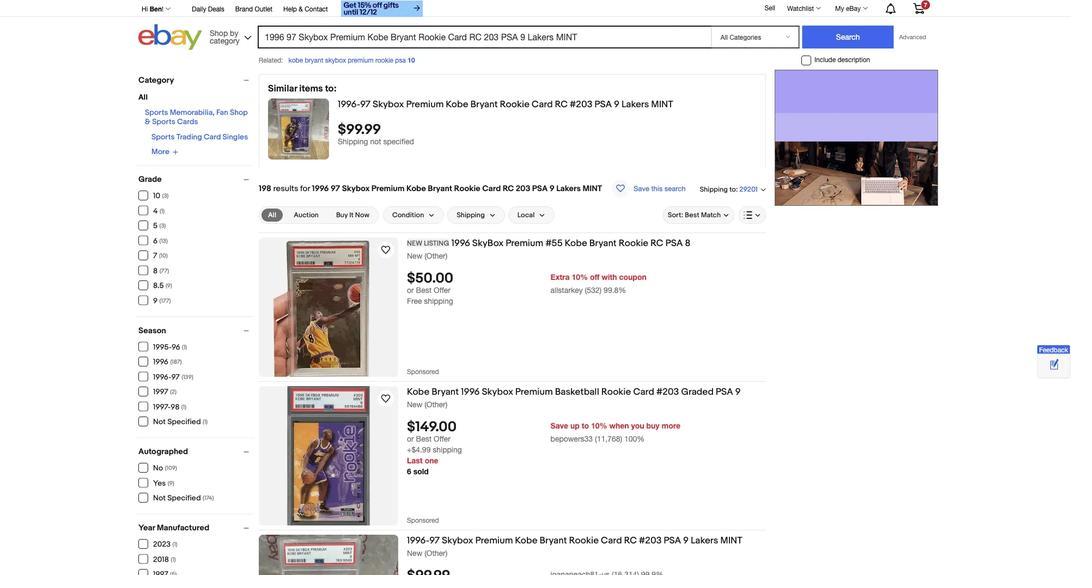 Task type: describe. For each thing, give the bounding box(es) containing it.
last
[[407, 457, 423, 466]]

1997-
[[153, 403, 171, 412]]

my ebay
[[836, 4, 861, 12]]

save this search
[[634, 184, 686, 193]]

4
[[153, 207, 158, 216]]

1996-97 skybox premium kobe bryant rookie card rc #203 psa 9 lakers mint image for topmost 1996-97 skybox premium kobe bryant rookie card rc #203 psa 9 lakers mint heading
[[268, 99, 329, 160]]

by
[[230, 28, 238, 37]]

card for kobe bryant 1996 skybox premium basketball rookie card #203 graded psa 9 new (other)
[[634, 387, 655, 398]]

manufactured
[[157, 524, 210, 533]]

skybox inside kobe bryant 1996 skybox premium basketball rookie card #203 graded psa 9 new (other)
[[482, 387, 514, 398]]

brand outlet
[[235, 5, 273, 13]]

+$4.99
[[407, 446, 431, 455]]

shipping inside $99.99 shipping not specified
[[338, 137, 368, 146]]

new inside kobe bryant 1996 skybox premium basketball rookie card #203 graded psa 9 new (other)
[[407, 400, 423, 409]]

to inside save up to 10% when you buy more or best offer
[[582, 422, 589, 431]]

(3) for 10
[[162, 193, 169, 200]]

10% inside save up to 10% when you buy more or best offer
[[592, 422, 608, 431]]

2 new from the top
[[407, 251, 423, 260]]

1996- for 1996-97 skybox premium kobe bryant rookie card rc #203 psa 9 lakers mint new (other)
[[407, 535, 430, 547]]

(1) inside 2023 (1)
[[173, 542, 178, 549]]

my
[[836, 4, 845, 12]]

specified for not specified (174)
[[168, 494, 201, 503]]

sports for sports memorabilia, fan shop & sports cards
[[145, 108, 168, 117]]

it
[[350, 211, 354, 220]]

allstarkey (532) 99.8% free shipping
[[407, 286, 627, 306]]

bryant inside kobe bryant 1996 skybox premium basketball rookie card #203 graded psa 9 new (other)
[[432, 387, 459, 398]]

save for this
[[634, 184, 650, 193]]

sports memorabilia, fan shop & sports cards link
[[145, 108, 248, 127]]

4 (1)
[[153, 207, 165, 216]]

local button
[[509, 207, 555, 224]]

to:
[[325, 83, 337, 95]]

all link
[[262, 209, 283, 222]]

none submit inside shop by category banner
[[803, 26, 894, 49]]

1996- for 1996-97 skybox premium kobe bryant rookie card rc #203 psa 9 lakers mint
[[338, 99, 360, 110]]

watch kobe bryant 1996 skybox premium basketball rookie card #203 graded psa 9 image
[[379, 393, 393, 406]]

watch 1996 skybox premium #55 kobe bryant rookie rc psa 8 image
[[379, 244, 393, 257]]

card for 1996-97 skybox premium kobe bryant rookie card rc #203 psa 9 lakers mint
[[532, 99, 553, 110]]

best inside dropdown button
[[685, 211, 700, 220]]

shipping button
[[448, 207, 505, 224]]

(1) inside not specified (1)
[[203, 419, 208, 426]]

2023
[[153, 541, 171, 550]]

condition
[[392, 211, 424, 220]]

buy it now
[[336, 211, 370, 220]]

rookie inside new listing 1996 skybox premium #55 kobe bryant rookie rc psa 8 new (other)
[[619, 238, 649, 249]]

1 vertical spatial 1996-97 skybox premium kobe bryant rookie card rc #203 psa 9 lakers mint heading
[[407, 535, 743, 547]]

hi ben !
[[142, 5, 164, 13]]

not for not specified (174)
[[153, 494, 166, 503]]

listing
[[424, 239, 450, 248]]

help & contact link
[[284, 3, 328, 15]]

with
[[602, 273, 617, 282]]

memorabilia,
[[170, 108, 215, 117]]

1 vertical spatial mint
[[583, 184, 602, 194]]

1997 (2)
[[153, 388, 177, 397]]

bepowers33 (11,768) 100% +$4.99 shipping last one 6 sold
[[407, 435, 645, 477]]

bepowers33
[[551, 435, 593, 444]]

5 (3)
[[153, 222, 166, 231]]

7 for 7
[[925, 1, 928, 8]]

specified for not specified (1)
[[168, 418, 201, 427]]

203
[[516, 184, 531, 194]]

(1) inside 2018 (1)
[[171, 557, 176, 564]]

0 vertical spatial 1996-97 skybox premium kobe bryant rookie card rc #203 psa 9 lakers mint heading
[[338, 99, 674, 110]]

shipping for free
[[424, 297, 453, 306]]

(3) for 5
[[160, 223, 166, 230]]

results
[[273, 184, 299, 194]]

kobe inside 1996-97 skybox premium kobe bryant rookie card rc #203 psa 9 lakers mint new (other)
[[515, 535, 538, 547]]

(11,768)
[[595, 435, 623, 444]]

$99.99 shipping not specified
[[338, 122, 414, 146]]

graded
[[682, 387, 714, 398]]

season button
[[138, 326, 254, 336]]

outlet
[[255, 5, 273, 13]]

new inside 1996-97 skybox premium kobe bryant rookie card rc #203 psa 9 lakers mint new (other)
[[407, 549, 423, 558]]

1996-97 skybox premium kobe bryant rookie card rc #203 psa 9 lakers mint image for the bottommost 1996-97 skybox premium kobe bryant rookie card rc #203 psa 9 lakers mint heading
[[259, 535, 399, 576]]

1996 (187)
[[153, 358, 182, 367]]

to inside shipping to : 29201
[[730, 185, 736, 194]]

watchlist
[[788, 4, 815, 12]]

(other) inside 1996-97 skybox premium kobe bryant rookie card rc #203 psa 9 lakers mint new (other)
[[425, 549, 448, 558]]

ebay
[[847, 4, 861, 12]]

#55
[[546, 238, 563, 249]]

10% inside the extra 10% off with coupon or best offer
[[572, 273, 588, 282]]

99.8%
[[604, 286, 627, 295]]

extra 10% off with coupon or best offer
[[407, 273, 647, 295]]

shop by category button
[[205, 24, 254, 48]]

help & contact
[[284, 5, 328, 13]]

deals
[[208, 5, 225, 13]]

shop by category
[[210, 28, 240, 45]]

season
[[138, 326, 166, 336]]

lakers for 1996-97 skybox premium kobe bryant rookie card rc #203 psa 9 lakers mint new (other)
[[691, 535, 719, 547]]

save this search button
[[609, 179, 689, 198]]

$99.99
[[338, 122, 381, 138]]

1995-96 (1)
[[153, 343, 187, 352]]

0 vertical spatial 10
[[408, 56, 415, 64]]

category
[[138, 75, 174, 85]]

#203 for 1996-97 skybox premium kobe bryant rookie card rc #203 psa 9 lakers mint new (other)
[[639, 535, 662, 547]]

daily deals
[[192, 5, 225, 13]]

fan
[[216, 108, 228, 117]]

items
[[300, 83, 323, 95]]

main content containing $99.99
[[259, 70, 767, 576]]

more button
[[152, 147, 178, 157]]

5
[[153, 222, 158, 231]]

psa
[[395, 56, 406, 64]]

& inside sports memorabilia, fan shop & sports cards
[[145, 117, 151, 127]]

premium inside 1996-97 skybox premium kobe bryant rookie card rc #203 psa 9 lakers mint new (other)
[[476, 535, 513, 547]]

rookie for kobe bryant 1996 skybox premium basketball rookie card #203 graded psa 9 new (other)
[[602, 387, 632, 398]]

mint for 1996-97 skybox premium kobe bryant rookie card rc #203 psa 9 lakers mint new (other)
[[721, 535, 743, 547]]

buy
[[336, 211, 348, 220]]

shop inside shop by category
[[210, 28, 228, 37]]

Search for anything text field
[[260, 27, 710, 47]]

premium inside new listing 1996 skybox premium #55 kobe bryant rookie rc psa 8 new (other)
[[506, 238, 544, 249]]

6 (13)
[[153, 237, 168, 246]]

10 (3)
[[153, 192, 169, 201]]

shop inside sports memorabilia, fan shop & sports cards
[[230, 108, 248, 117]]

kobe bryant 1996 skybox premium basketball rookie card #203 graded psa 9 link
[[407, 387, 767, 400]]

all inside main content
[[268, 211, 277, 219]]

1996-97 skybox premium kobe bryant rookie card rc #203 psa 9 lakers mint new (other)
[[407, 535, 743, 558]]

(9) for 8.5
[[166, 283, 172, 290]]

autographed
[[138, 447, 188, 457]]

best inside save up to 10% when you buy more or best offer
[[416, 435, 432, 444]]

brand outlet link
[[235, 3, 273, 15]]

6 inside "bepowers33 (11,768) 100% +$4.99 shipping last one 6 sold"
[[407, 468, 412, 477]]

basketball
[[555, 387, 600, 398]]

skybox inside 1996-97 skybox premium kobe bryant rookie card rc #203 psa 9 lakers mint new (other)
[[442, 535, 474, 547]]

daily
[[192, 5, 206, 13]]

auction
[[294, 211, 319, 220]]

watchlist link
[[782, 2, 827, 15]]

skybox
[[473, 238, 504, 249]]

psa for new listing 1996 skybox premium #55 kobe bryant rookie rc psa 8 new (other)
[[666, 238, 683, 249]]

listing options selector. list view selected. image
[[744, 211, 762, 220]]

7 link
[[907, 0, 932, 16]]

premium inside kobe bryant 1996 skybox premium basketball rookie card #203 graded psa 9 new (other)
[[516, 387, 553, 398]]

kobe inside kobe bryant 1996 skybox premium basketball rookie card #203 graded psa 9 new (other)
[[407, 387, 430, 398]]

shipping for +$4.99
[[433, 446, 462, 455]]

rookie
[[376, 56, 394, 64]]

1996-97 skybox premium kobe bryant rookie card rc #203 psa 9 lakers mint link for 1996-97 skybox premium kobe bryant rookie card rc #203 psa 9 lakers mint image for the bottommost 1996-97 skybox premium kobe bryant rookie card rc #203 psa 9 lakers mint heading
[[407, 535, 767, 549]]

advanced link
[[894, 26, 932, 48]]



Task type: locate. For each thing, give the bounding box(es) containing it.
0 vertical spatial 10%
[[572, 273, 588, 282]]

yes (9)
[[153, 479, 174, 488]]

1 vertical spatial shipping
[[433, 446, 462, 455]]

None submit
[[803, 26, 894, 49]]

0 vertical spatial offer
[[434, 286, 451, 295]]

0 horizontal spatial 1996-
[[153, 373, 171, 382]]

1996- for 1996-97 (139)
[[153, 373, 171, 382]]

(1) right 98
[[181, 404, 186, 411]]

1 vertical spatial shop
[[230, 108, 248, 117]]

(9) inside 8.5 (9)
[[166, 283, 172, 290]]

0 vertical spatial specified
[[168, 418, 201, 427]]

save left this
[[634, 184, 650, 193]]

2 vertical spatial (other)
[[425, 549, 448, 558]]

1 vertical spatial not
[[153, 494, 166, 503]]

9 inside 1996-97 skybox premium kobe bryant rookie card rc #203 psa 9 lakers mint new (other)
[[684, 535, 689, 547]]

(other) inside new listing 1996 skybox premium #55 kobe bryant rookie rc psa 8 new (other)
[[425, 251, 448, 260]]

specified down 98
[[168, 418, 201, 427]]

0 vertical spatial save
[[634, 184, 650, 193]]

0 horizontal spatial &
[[145, 117, 151, 127]]

all down the category
[[138, 93, 148, 102]]

0 horizontal spatial mint
[[583, 184, 602, 194]]

advertisement region
[[775, 70, 939, 206]]

or inside the extra 10% off with coupon or best offer
[[407, 286, 414, 295]]

97 for 1996-97 (139)
[[171, 373, 180, 382]]

(139)
[[182, 374, 193, 381]]

8.5 (9)
[[153, 282, 172, 291]]

1 vertical spatial offer
[[434, 435, 451, 444]]

(3) right 5
[[160, 223, 166, 230]]

off
[[590, 273, 600, 282]]

psa for 1996-97 skybox premium kobe bryant rookie card rc #203 psa 9 lakers mint new (other)
[[664, 535, 682, 547]]

offer down listing
[[434, 286, 451, 295]]

8 inside new listing 1996 skybox premium #55 kobe bryant rookie rc psa 8 new (other)
[[685, 238, 691, 249]]

(other)
[[425, 251, 448, 260], [425, 400, 448, 409], [425, 549, 448, 558]]

2 (other) from the top
[[425, 400, 448, 409]]

(3) inside the 5 (3)
[[160, 223, 166, 230]]

2 vertical spatial mint
[[721, 535, 743, 547]]

psa inside new listing 1996 skybox premium #55 kobe bryant rookie rc psa 8 new (other)
[[666, 238, 683, 249]]

1996
[[312, 184, 329, 194], [452, 238, 471, 249], [153, 358, 168, 367], [461, 387, 480, 398]]

0 vertical spatial shop
[[210, 28, 228, 37]]

1 specified from the top
[[168, 418, 201, 427]]

1 vertical spatial or
[[407, 435, 414, 444]]

card
[[532, 99, 553, 110], [204, 133, 221, 142], [483, 184, 501, 194], [634, 387, 655, 398], [601, 535, 622, 547]]

(187)
[[170, 359, 182, 366]]

10% left off
[[572, 273, 588, 282]]

1 vertical spatial to
[[582, 422, 589, 431]]

1 vertical spatial save
[[551, 422, 569, 431]]

hi
[[142, 5, 148, 13]]

offer up one
[[434, 435, 451, 444]]

skybox
[[325, 56, 346, 64]]

category
[[210, 36, 240, 45]]

all
[[138, 93, 148, 102], [268, 211, 277, 219]]

0 horizontal spatial 10
[[153, 192, 160, 201]]

7 inside account navigation
[[925, 1, 928, 8]]

0 vertical spatial 7
[[925, 1, 928, 8]]

0 horizontal spatial 8
[[153, 267, 158, 276]]

1996-97 (139)
[[153, 373, 193, 382]]

to left "29201"
[[730, 185, 736, 194]]

card for 1996-97 skybox premium kobe bryant rookie card rc #203 psa 9 lakers mint new (other)
[[601, 535, 622, 547]]

buy it now link
[[330, 209, 376, 222]]

2018 (1)
[[153, 556, 176, 565]]

shipping up one
[[433, 446, 462, 455]]

1 vertical spatial (3)
[[160, 223, 166, 230]]

2 horizontal spatial mint
[[721, 535, 743, 547]]

shipping left :
[[700, 185, 728, 194]]

0 horizontal spatial save
[[551, 422, 569, 431]]

1 horizontal spatial all
[[268, 211, 277, 219]]

bryant
[[305, 56, 324, 64]]

2 horizontal spatial lakers
[[691, 535, 719, 547]]

9
[[614, 99, 620, 110], [550, 184, 555, 194], [153, 297, 158, 306], [736, 387, 741, 398], [684, 535, 689, 547]]

yes
[[153, 479, 166, 488]]

sports trading card singles link
[[152, 133, 248, 142]]

1 horizontal spatial 10%
[[592, 422, 608, 431]]

9 for kobe bryant 1996 skybox premium basketball rookie card #203 graded psa 9 new (other)
[[736, 387, 741, 398]]

kobe inside new listing 1996 skybox premium #55 kobe bryant rookie rc psa 8 new (other)
[[565, 238, 588, 249]]

shipping for shipping to : 29201
[[700, 185, 728, 194]]

1 vertical spatial 8
[[153, 267, 158, 276]]

1 horizontal spatial shipping
[[457, 211, 485, 220]]

(9) right 8.5
[[166, 283, 172, 290]]

(9) inside yes (9)
[[168, 480, 174, 487]]

or up "free"
[[407, 286, 414, 295]]

10 right psa
[[408, 56, 415, 64]]

3 (other) from the top
[[425, 549, 448, 558]]

1 horizontal spatial save
[[634, 184, 650, 193]]

8 left (77)
[[153, 267, 158, 276]]

:
[[736, 185, 738, 194]]

bryant inside new listing 1996 skybox premium #55 kobe bryant rookie rc psa 8 new (other)
[[590, 238, 617, 249]]

rc inside '1996-97 skybox premium kobe bryant rookie card rc #203 psa 9 lakers mint' link
[[555, 99, 568, 110]]

not specified (174)
[[153, 494, 214, 503]]

this
[[652, 184, 663, 193]]

10% up (11,768)
[[592, 422, 608, 431]]

rookie
[[500, 99, 530, 110], [454, 184, 481, 194], [619, 238, 649, 249], [602, 387, 632, 398], [569, 535, 599, 547]]

psa inside 1996-97 skybox premium kobe bryant rookie card rc #203 psa 9 lakers mint new (other)
[[664, 535, 682, 547]]

$149.00
[[407, 419, 457, 436]]

(2)
[[170, 389, 177, 396]]

not down yes on the left of page
[[153, 494, 166, 503]]

best inside the extra 10% off with coupon or best offer
[[416, 286, 432, 295]]

0 vertical spatial lakers
[[622, 99, 650, 110]]

0 vertical spatial 1996-
[[338, 99, 360, 110]]

no
[[153, 464, 163, 474]]

7 left '(10)'
[[153, 252, 157, 261]]

2 vertical spatial 1996-
[[407, 535, 430, 547]]

10
[[408, 56, 415, 64], [153, 192, 160, 201]]

account navigation
[[136, 0, 933, 18]]

not for not specified (1)
[[153, 418, 166, 427]]

2 specified from the top
[[168, 494, 201, 503]]

All selected text field
[[268, 210, 277, 220]]

1 vertical spatial 1996-97 skybox premium kobe bryant rookie card rc #203 psa 9 lakers mint link
[[407, 535, 767, 549]]

(3)
[[162, 193, 169, 200], [160, 223, 166, 230]]

97 inside 1996-97 skybox premium kobe bryant rookie card rc #203 psa 9 lakers mint new (other)
[[430, 535, 440, 547]]

0 vertical spatial all
[[138, 93, 148, 102]]

1 horizontal spatial 8
[[685, 238, 691, 249]]

97 for 1996-97 skybox premium kobe bryant rookie card rc #203 psa 9 lakers mint
[[360, 99, 371, 110]]

1 vertical spatial 1996-97 skybox premium kobe bryant rookie card rc #203 psa 9 lakers mint image
[[259, 535, 399, 576]]

save inside save up to 10% when you buy more or best offer
[[551, 422, 569, 431]]

specified
[[384, 137, 414, 146]]

get an extra 15% off image
[[341, 1, 423, 17]]

1 horizontal spatial &
[[299, 5, 303, 13]]

8 (77)
[[153, 267, 169, 276]]

year manufactured button
[[138, 524, 254, 533]]

1 horizontal spatial mint
[[652, 99, 674, 110]]

1 vertical spatial 6
[[407, 468, 412, 477]]

when
[[610, 422, 629, 431]]

1 horizontal spatial 6
[[407, 468, 412, 477]]

0 vertical spatial not
[[153, 418, 166, 427]]

1 vertical spatial 7
[[153, 252, 157, 261]]

10 up 4
[[153, 192, 160, 201]]

7 (10)
[[153, 252, 168, 261]]

2 horizontal spatial 1996-
[[407, 535, 430, 547]]

9 inside kobe bryant 1996 skybox premium basketball rookie card #203 graded psa 9 new (other)
[[736, 387, 741, 398]]

advanced
[[900, 34, 927, 41]]

2 vertical spatial best
[[416, 435, 432, 444]]

1 vertical spatial best
[[416, 286, 432, 295]]

0 vertical spatial 6
[[153, 237, 158, 246]]

97 for 1996-97 skybox premium kobe bryant rookie card rc #203 psa 9 lakers mint new (other)
[[430, 535, 440, 547]]

1 vertical spatial (9)
[[168, 480, 174, 487]]

9 for 1996-97 skybox premium kobe bryant rookie card rc #203 psa 9 lakers mint
[[614, 99, 620, 110]]

1 new from the top
[[407, 239, 423, 248]]

main content
[[259, 70, 767, 576]]

or up +$4.99
[[407, 435, 414, 444]]

1996 inside new listing 1996 skybox premium #55 kobe bryant rookie rc psa 8 new (other)
[[452, 238, 471, 249]]

3 new from the top
[[407, 400, 423, 409]]

0 horizontal spatial shipping
[[338, 137, 368, 146]]

shipping up skybox
[[457, 211, 485, 220]]

grade
[[138, 175, 162, 185]]

related:
[[259, 56, 283, 64]]

1 vertical spatial lakers
[[557, 184, 581, 194]]

1 vertical spatial 1996-
[[153, 373, 171, 382]]

2 vertical spatial shipping
[[457, 211, 485, 220]]

offer
[[434, 286, 451, 295], [434, 435, 451, 444]]

1996-97 skybox premium kobe bryant rookie card rc #203 psa 9 lakers mint image
[[268, 99, 329, 160], [259, 535, 399, 576]]

1 horizontal spatial lakers
[[622, 99, 650, 110]]

0 horizontal spatial shop
[[210, 28, 228, 37]]

(9) right yes on the left of page
[[168, 480, 174, 487]]

0 vertical spatial (9)
[[166, 283, 172, 290]]

kobe bryant 1996 skybox premium basketball rookie card #203 graded psa 9 heading
[[407, 387, 741, 398]]

1 not from the top
[[153, 418, 166, 427]]

sports for sports trading card singles
[[152, 133, 175, 142]]

0 horizontal spatial to
[[582, 422, 589, 431]]

psa for 1996-97 skybox premium kobe bryant rookie card rc #203 psa 9 lakers mint
[[595, 99, 612, 110]]

shipping for shipping
[[457, 211, 485, 220]]

0 vertical spatial 1996-97 skybox premium kobe bryant rookie card rc #203 psa 9 lakers mint image
[[268, 99, 329, 160]]

mint inside 1996-97 skybox premium kobe bryant rookie card rc #203 psa 9 lakers mint new (other)
[[721, 535, 743, 547]]

rc inside new listing 1996 skybox premium #55 kobe bryant rookie rc psa 8 new (other)
[[651, 238, 664, 249]]

shop left by
[[210, 28, 228, 37]]

shipping down $50.00 at the left of page
[[424, 297, 453, 306]]

0 horizontal spatial all
[[138, 93, 148, 102]]

1 vertical spatial 10%
[[592, 422, 608, 431]]

0 horizontal spatial 6
[[153, 237, 158, 246]]

1 vertical spatial all
[[268, 211, 277, 219]]

shop by category banner
[[136, 0, 933, 53]]

bryant inside 1996-97 skybox premium kobe bryant rookie card rc #203 psa 9 lakers mint new (other)
[[540, 535, 567, 547]]

1996- inside 1996-97 skybox premium kobe bryant rookie card rc #203 psa 9 lakers mint new (other)
[[407, 535, 430, 547]]

sports memorabilia, fan shop & sports cards
[[145, 108, 248, 127]]

(109)
[[165, 465, 177, 472]]

0 vertical spatial best
[[685, 211, 700, 220]]

rookie inside 1996-97 skybox premium kobe bryant rookie card rc #203 psa 9 lakers mint new (other)
[[569, 535, 599, 547]]

0 vertical spatial or
[[407, 286, 414, 295]]

to right up
[[582, 422, 589, 431]]

psa for kobe bryant 1996 skybox premium basketball rookie card #203 graded psa 9 new (other)
[[716, 387, 734, 398]]

trading
[[176, 133, 202, 142]]

1996 inside kobe bryant 1996 skybox premium basketball rookie card #203 graded psa 9 new (other)
[[461, 387, 480, 398]]

mint
[[652, 99, 674, 110], [583, 184, 602, 194], [721, 535, 743, 547]]

& right help at the left top
[[299, 5, 303, 13]]

9 (177)
[[153, 297, 171, 306]]

1 horizontal spatial 7
[[925, 1, 928, 8]]

shipping inside shipping to : 29201
[[700, 185, 728, 194]]

include
[[815, 56, 836, 64]]

sort: best match
[[668, 211, 721, 220]]

best up +$4.99
[[416, 435, 432, 444]]

4 new from the top
[[407, 549, 423, 558]]

1 horizontal spatial shop
[[230, 108, 248, 117]]

save left up
[[551, 422, 569, 431]]

ben
[[150, 5, 162, 13]]

premium inside '1996-97 skybox premium kobe bryant rookie card rc #203 psa 9 lakers mint' link
[[406, 99, 444, 110]]

sell link
[[760, 4, 781, 12]]

description
[[838, 56, 871, 64]]

7 for 7 (10)
[[153, 252, 157, 261]]

rookie for 1996-97 skybox premium kobe bryant rookie card rc #203 psa 9 lakers mint new (other)
[[569, 535, 599, 547]]

0 vertical spatial 1996-97 skybox premium kobe bryant rookie card rc #203 psa 9 lakers mint link
[[338, 99, 757, 112]]

lakers inside 1996-97 skybox premium kobe bryant rookie card rc #203 psa 9 lakers mint new (other)
[[691, 535, 719, 547]]

shipping left not
[[338, 137, 368, 146]]

#203
[[570, 99, 593, 110], [657, 387, 680, 398], [639, 535, 662, 547]]

1 vertical spatial #203
[[657, 387, 680, 398]]

(1) right 96
[[182, 344, 187, 351]]

0 vertical spatial (other)
[[425, 251, 448, 260]]

198
[[259, 184, 272, 194]]

not specified (1)
[[153, 418, 208, 427]]

1996 skybox premium #55 kobe bryant rookie rc psa 8 heading
[[407, 238, 691, 249]]

7 up advanced link
[[925, 1, 928, 8]]

1996-97 skybox premium kobe bryant rookie card rc #203 psa 9 lakers mint heading
[[338, 99, 674, 110], [407, 535, 743, 547]]

shipping inside shipping dropdown button
[[457, 211, 485, 220]]

feedback
[[1040, 347, 1069, 354]]

2 vertical spatial #203
[[639, 535, 662, 547]]

#203 inside 1996-97 skybox premium kobe bryant rookie card rc #203 psa 9 lakers mint new (other)
[[639, 535, 662, 547]]

daily deals link
[[192, 3, 225, 15]]

1 vertical spatial &
[[145, 117, 151, 127]]

0 vertical spatial (3)
[[162, 193, 169, 200]]

offer inside save up to 10% when you buy more or best offer
[[434, 435, 451, 444]]

(174)
[[203, 495, 214, 502]]

card inside 1996-97 skybox premium kobe bryant rookie card rc #203 psa 9 lakers mint new (other)
[[601, 535, 622, 547]]

(other) for $50.00
[[425, 251, 448, 260]]

(1) right 2023
[[173, 542, 178, 549]]

year manufactured
[[138, 524, 210, 533]]

(1) right 4
[[160, 208, 165, 215]]

0 horizontal spatial 10%
[[572, 273, 588, 282]]

1996 skybox premium #55 kobe bryant rookie rc psa 8 image
[[259, 238, 399, 377]]

1 vertical spatial 10
[[153, 192, 160, 201]]

all down the 198
[[268, 211, 277, 219]]

& left "cards"
[[145, 117, 151, 127]]

& inside account navigation
[[299, 5, 303, 13]]

my ebay link
[[830, 2, 873, 15]]

0 vertical spatial &
[[299, 5, 303, 13]]

1 horizontal spatial 10
[[408, 56, 415, 64]]

1 or from the top
[[407, 286, 414, 295]]

(3) up 4 (1)
[[162, 193, 169, 200]]

kobe
[[289, 56, 303, 64]]

brand
[[235, 5, 253, 13]]

(10)
[[159, 253, 168, 260]]

1997
[[153, 388, 168, 397]]

(1) inside 4 (1)
[[160, 208, 165, 215]]

1 vertical spatial specified
[[168, 494, 201, 503]]

1 vertical spatial shipping
[[700, 185, 728, 194]]

#203 inside kobe bryant 1996 skybox premium basketball rookie card #203 graded psa 9 new (other)
[[657, 387, 680, 398]]

not down 1997-
[[153, 418, 166, 427]]

2 horizontal spatial shipping
[[700, 185, 728, 194]]

best right sort:
[[685, 211, 700, 220]]

0 vertical spatial shipping
[[338, 137, 368, 146]]

(9)
[[166, 283, 172, 290], [168, 480, 174, 487]]

10%
[[572, 273, 588, 282], [592, 422, 608, 431]]

card inside kobe bryant 1996 skybox premium basketball rookie card #203 graded psa 9 new (other)
[[634, 387, 655, 398]]

lakers
[[622, 99, 650, 110], [557, 184, 581, 194], [691, 535, 719, 547]]

6 left (13)
[[153, 237, 158, 246]]

1 (other) from the top
[[425, 251, 448, 260]]

0 horizontal spatial 7
[[153, 252, 157, 261]]

grade button
[[138, 175, 254, 185]]

(1) up autographed dropdown button
[[203, 419, 208, 426]]

1 offer from the top
[[434, 286, 451, 295]]

97
[[360, 99, 371, 110], [331, 184, 340, 194], [171, 373, 180, 382], [430, 535, 440, 547]]

rc inside 1996-97 skybox premium kobe bryant rookie card rc #203 psa 9 lakers mint new (other)
[[625, 535, 637, 547]]

2018
[[153, 556, 169, 565]]

1 horizontal spatial to
[[730, 185, 736, 194]]

or inside save up to 10% when you buy more or best offer
[[407, 435, 414, 444]]

(9) for yes
[[168, 480, 174, 487]]

cards
[[177, 117, 198, 127]]

shop right the "fan" on the left of page
[[230, 108, 248, 117]]

mint for 1996-97 skybox premium kobe bryant rookie card rc #203 psa 9 lakers mint
[[652, 99, 674, 110]]

(13)
[[159, 238, 168, 245]]

2 vertical spatial lakers
[[691, 535, 719, 547]]

8 down sort: best match
[[685, 238, 691, 249]]

0 horizontal spatial lakers
[[557, 184, 581, 194]]

related: kobe bryant skybox premium rookie psa 10
[[259, 56, 415, 64]]

contact
[[305, 5, 328, 13]]

best up "free"
[[416, 286, 432, 295]]

9 for 1996-97 skybox premium kobe bryant rookie card rc #203 psa 9 lakers mint new (other)
[[684, 535, 689, 547]]

shipping inside allstarkey (532) 99.8% free shipping
[[424, 297, 453, 306]]

(other) for $149.00
[[425, 400, 448, 409]]

1996-97 skybox premium kobe bryant rookie card rc #203 psa 9 lakers mint link
[[338, 99, 757, 112], [407, 535, 767, 549]]

7
[[925, 1, 928, 8], [153, 252, 157, 261]]

1995-
[[153, 343, 172, 352]]

shipping inside "bepowers33 (11,768) 100% +$4.99 shipping last one 6 sold"
[[433, 446, 462, 455]]

1 horizontal spatial 1996-
[[338, 99, 360, 110]]

2 or from the top
[[407, 435, 414, 444]]

8.5
[[153, 282, 164, 291]]

rookie for 1996-97 skybox premium kobe bryant rookie card rc #203 psa 9 lakers mint
[[500, 99, 530, 110]]

0 vertical spatial 8
[[685, 238, 691, 249]]

0 vertical spatial mint
[[652, 99, 674, 110]]

(1) inside 1997-98 (1)
[[181, 404, 186, 411]]

6 left sold
[[407, 468, 412, 477]]

offer inside the extra 10% off with coupon or best offer
[[434, 286, 451, 295]]

0 vertical spatial #203
[[570, 99, 593, 110]]

specified left '(174)'
[[168, 494, 201, 503]]

2 not from the top
[[153, 494, 166, 503]]

singles
[[223, 133, 248, 142]]

1 vertical spatial (other)
[[425, 400, 448, 409]]

#203 for 1996-97 skybox premium kobe bryant rookie card rc #203 psa 9 lakers mint
[[570, 99, 593, 110]]

skybox
[[373, 99, 404, 110], [342, 184, 370, 194], [482, 387, 514, 398], [442, 535, 474, 547]]

(other) inside kobe bryant 1996 skybox premium basketball rookie card #203 graded psa 9 new (other)
[[425, 400, 448, 409]]

kobe bryant 1996 skybox premium basketball rookie card #203 graded psa 9 image
[[288, 387, 370, 526]]

or
[[407, 286, 414, 295], [407, 435, 414, 444]]

(3) inside 10 (3)
[[162, 193, 169, 200]]

0 vertical spatial to
[[730, 185, 736, 194]]

lakers for 1996-97 skybox premium kobe bryant rookie card rc #203 psa 9 lakers mint
[[622, 99, 650, 110]]

save up to 10% when you buy more or best offer
[[407, 422, 681, 444]]

(1) inside 1995-96 (1)
[[182, 344, 187, 351]]

save for up
[[551, 422, 569, 431]]

up
[[571, 422, 580, 431]]

0 vertical spatial shipping
[[424, 297, 453, 306]]

one
[[425, 457, 439, 466]]

psa inside kobe bryant 1996 skybox premium basketball rookie card #203 graded psa 9 new (other)
[[716, 387, 734, 398]]

2 offer from the top
[[434, 435, 451, 444]]

allstarkey
[[551, 286, 583, 295]]

rookie inside kobe bryant 1996 skybox premium basketball rookie card #203 graded psa 9 new (other)
[[602, 387, 632, 398]]

1996-97 skybox premium kobe bryant rookie card rc #203 psa 9 lakers mint link for 1996-97 skybox premium kobe bryant rookie card rc #203 psa 9 lakers mint image related to topmost 1996-97 skybox premium kobe bryant rookie card rc #203 psa 9 lakers mint heading
[[338, 99, 757, 112]]

1997-98 (1)
[[153, 403, 186, 412]]

(1) right the 2018
[[171, 557, 176, 564]]

save inside button
[[634, 184, 650, 193]]

kobe bryant 1996 skybox premium basketball rookie card #203 graded psa 9 new (other)
[[407, 387, 741, 409]]



Task type: vqa. For each thing, say whether or not it's contained in the screenshot.
$399.99
no



